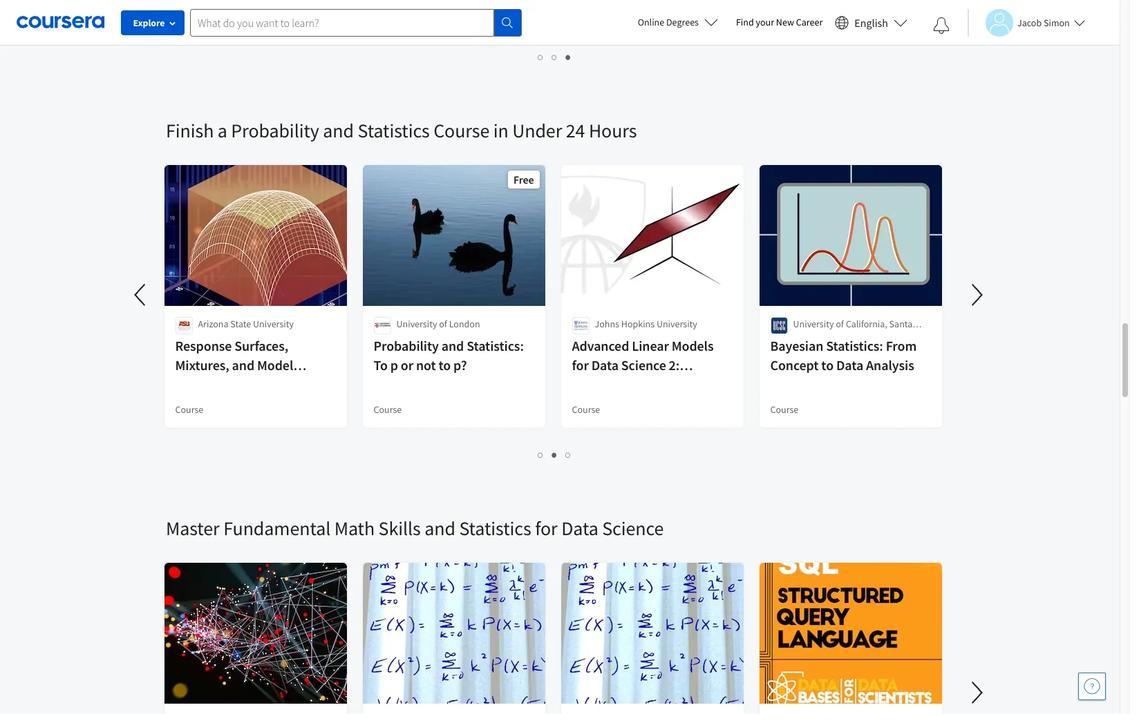 Task type: locate. For each thing, give the bounding box(es) containing it.
3 button
[[562, 49, 575, 65], [562, 447, 575, 463]]

2 list from the top
[[166, 447, 943, 463]]

arizona state university image
[[176, 317, 193, 335]]

1 statistics: from the left
[[467, 337, 524, 355]]

help center image
[[1084, 679, 1100, 695]]

1 3 button from the top
[[562, 49, 575, 65]]

0 vertical spatial next slide image
[[961, 279, 994, 312]]

2 next slide image from the top
[[961, 677, 994, 710]]

hopkins
[[622, 318, 655, 330]]

1 vertical spatial list
[[166, 447, 943, 463]]

1 horizontal spatial for
[[572, 357, 589, 374]]

1 vertical spatial 1 button
[[534, 447, 548, 463]]

to left "p?"
[[439, 357, 451, 374]]

to
[[374, 357, 388, 374]]

data
[[592, 357, 619, 374], [837, 357, 864, 374], [561, 516, 598, 541]]

find your new career
[[736, 16, 823, 28]]

specialization link
[[758, 0, 943, 31]]

0 vertical spatial list
[[166, 49, 943, 65]]

2 3 from the top
[[566, 449, 571, 462]]

0 vertical spatial 2
[[552, 50, 557, 64]]

coursera image
[[17, 11, 104, 33]]

surfaces,
[[235, 337, 289, 355]]

models
[[672, 337, 714, 355], [673, 376, 715, 393]]

1 inside the finish a probability and statistics course in under 24 hours carousel element
[[538, 449, 544, 462]]

university up surfaces,
[[253, 318, 294, 330]]

3 inside the finish a probability and statistics course in under 24 hours carousel element
[[566, 449, 571, 462]]

linear down johns hopkins university
[[632, 337, 669, 355]]

of for statistics:
[[836, 318, 844, 330]]

2
[[552, 50, 557, 64], [552, 449, 557, 462]]

concept
[[771, 357, 819, 374]]

2 2 from the top
[[552, 449, 557, 462]]

p?
[[454, 357, 467, 374]]

2 university from the left
[[397, 318, 437, 330]]

1 list from the top
[[166, 49, 943, 65]]

under
[[512, 118, 562, 143]]

of inside university of california, santa cruz
[[836, 318, 844, 330]]

probability right a
[[231, 118, 319, 143]]

2 button for first '3' button from the top
[[548, 49, 562, 65]]

0 vertical spatial for
[[572, 357, 589, 374]]

1 horizontal spatial probability
[[374, 337, 439, 355]]

1 vertical spatial 1
[[538, 449, 544, 462]]

2 2 button from the top
[[548, 447, 562, 463]]

1 next slide image from the top
[[961, 279, 994, 312]]

24
[[566, 118, 585, 143]]

linear
[[632, 337, 669, 355], [633, 376, 670, 393]]

0 horizontal spatial statistics
[[358, 118, 430, 143]]

english
[[854, 16, 888, 29]]

next slide image inside master fundamental math skills and statistics for data science carousel element
[[961, 677, 994, 710]]

1 vertical spatial 3 button
[[562, 447, 575, 463]]

1 horizontal spatial statistics:
[[826, 337, 883, 355]]

next slide image inside the finish a probability and statistics course in under 24 hours carousel element
[[961, 279, 994, 312]]

santa
[[890, 318, 913, 330]]

and
[[323, 118, 354, 143], [442, 337, 464, 355], [232, 357, 255, 374], [425, 516, 455, 541]]

0 vertical spatial linear
[[632, 337, 669, 355]]

online
[[638, 16, 664, 28]]

california,
[[846, 318, 888, 330]]

4 university from the left
[[793, 318, 834, 330]]

None search field
[[190, 9, 522, 36]]

2 of from the left
[[836, 318, 844, 330]]

1 vertical spatial 2
[[552, 449, 557, 462]]

0 horizontal spatial of
[[439, 318, 447, 330]]

course
[[176, 6, 204, 18], [374, 6, 402, 18], [434, 118, 490, 143], [176, 404, 204, 416], [374, 404, 402, 416], [572, 404, 600, 416], [771, 404, 799, 416]]

0 horizontal spatial probability
[[231, 118, 319, 143]]

statistics: inside probability and statistics: to p or not to p?
[[467, 337, 524, 355]]

from
[[886, 337, 917, 355]]

not
[[416, 357, 436, 374]]

of
[[439, 318, 447, 330], [836, 318, 844, 330]]

0 horizontal spatial statistics:
[[467, 337, 524, 355]]

career
[[796, 16, 823, 28]]

1 to from the left
[[439, 357, 451, 374]]

of left california,
[[836, 318, 844, 330]]

0 vertical spatial 1
[[538, 50, 544, 64]]

bayesian
[[771, 337, 824, 355]]

or
[[401, 357, 414, 374]]

next slide image
[[961, 279, 994, 312], [961, 677, 994, 710]]

0 vertical spatial 3 button
[[562, 49, 575, 65]]

p
[[391, 357, 398, 374]]

2 statistics: from the left
[[826, 337, 883, 355]]

1 2 button from the top
[[548, 49, 562, 65]]

2 1 from the top
[[538, 449, 544, 462]]

to
[[439, 357, 451, 374], [822, 357, 834, 374]]

linear down "2:"
[[633, 376, 670, 393]]

0 vertical spatial science
[[622, 357, 666, 374]]

probability up or
[[374, 337, 439, 355]]

university
[[253, 318, 294, 330], [397, 318, 437, 330], [657, 318, 698, 330], [793, 318, 834, 330]]

statistics
[[358, 118, 430, 143], [459, 516, 531, 541]]

0 vertical spatial 2 button
[[548, 49, 562, 65]]

2 3 button from the top
[[562, 447, 575, 463]]

statistics:
[[467, 337, 524, 355], [826, 337, 883, 355]]

response surfaces, mixtures, and model building
[[176, 337, 294, 393]]

data inside advanced linear models for data science 2: statistical linear models
[[592, 357, 619, 374]]

3 for first '3' button from the bottom
[[566, 449, 571, 462]]

models down "2:"
[[673, 376, 715, 393]]

response
[[176, 337, 232, 355]]

3
[[566, 50, 571, 64], [566, 449, 571, 462]]

2 button
[[548, 49, 562, 65], [548, 447, 562, 463]]

2 to from the left
[[822, 357, 834, 374]]

1 vertical spatial 3
[[566, 449, 571, 462]]

1 vertical spatial for
[[535, 516, 558, 541]]

1 button
[[534, 49, 548, 65], [534, 447, 548, 463]]

science inside advanced linear models for data science 2: statistical linear models
[[622, 357, 666, 374]]

arizona
[[198, 318, 229, 330]]

1 horizontal spatial of
[[836, 318, 844, 330]]

science
[[622, 357, 666, 374], [602, 516, 664, 541]]

analysis
[[866, 357, 915, 374]]

2:
[[669, 357, 680, 374]]

0 horizontal spatial course link
[[163, 0, 348, 31]]

1 1 button from the top
[[534, 49, 548, 65]]

to right concept
[[822, 357, 834, 374]]

1 horizontal spatial to
[[822, 357, 834, 374]]

2 1 button from the top
[[534, 447, 548, 463]]

johns hopkins university
[[595, 318, 698, 330]]

jacob simon button
[[968, 9, 1085, 36]]

1 vertical spatial science
[[602, 516, 664, 541]]

1 vertical spatial 2 button
[[548, 447, 562, 463]]

for
[[572, 357, 589, 374], [535, 516, 558, 541]]

find
[[736, 16, 754, 28]]

1 vertical spatial next slide image
[[961, 677, 994, 710]]

cruz
[[793, 332, 812, 344]]

arizona state university
[[198, 318, 294, 330]]

jacob simon
[[1017, 16, 1070, 29]]

advanced
[[572, 337, 630, 355]]

list
[[166, 49, 943, 65], [166, 447, 943, 463]]

johns
[[595, 318, 620, 330]]

1 of from the left
[[439, 318, 447, 330]]

probability and statistics: to p or not to p?
[[374, 337, 524, 374]]

and inside response surfaces, mixtures, and model building
[[232, 357, 255, 374]]

1 horizontal spatial statistics
[[459, 516, 531, 541]]

finish
[[166, 118, 214, 143]]

university right university of london icon
[[397, 318, 437, 330]]

0 horizontal spatial to
[[439, 357, 451, 374]]

0 vertical spatial 1 button
[[534, 49, 548, 65]]

statistics: down london
[[467, 337, 524, 355]]

probability
[[231, 118, 319, 143], [374, 337, 439, 355]]

university right hopkins
[[657, 318, 698, 330]]

finish a probability and statistics course in under 24 hours carousel element
[[124, 77, 994, 475]]

a
[[218, 118, 227, 143]]

explore
[[133, 17, 165, 29]]

mixtures,
[[176, 357, 230, 374]]

1 1 from the top
[[538, 50, 544, 64]]

online degrees button
[[627, 7, 729, 37]]

statistics: down california,
[[826, 337, 883, 355]]

jacob
[[1017, 16, 1042, 29]]

bayesian statistics: from concept to data analysis
[[771, 337, 917, 374]]

1 vertical spatial probability
[[374, 337, 439, 355]]

of left london
[[439, 318, 447, 330]]

chevron down image
[[53, 21, 63, 31]]

1 2 from the top
[[552, 50, 557, 64]]

course link
[[163, 0, 348, 31], [361, 0, 547, 31]]

1 3 from the top
[[566, 50, 571, 64]]

1
[[538, 50, 544, 64], [538, 449, 544, 462]]

in
[[493, 118, 509, 143]]

What do you want to learn? text field
[[190, 9, 494, 36]]

skills
[[378, 516, 421, 541]]

advanced linear models for data science 2: statistical linear models
[[572, 337, 715, 393]]

models up "2:"
[[672, 337, 714, 355]]

1 horizontal spatial course link
[[361, 0, 547, 31]]

1 button inside the finish a probability and statistics course in under 24 hours carousel element
[[534, 447, 548, 463]]

statistical
[[572, 376, 630, 393]]

university up cruz
[[793, 318, 834, 330]]

0 vertical spatial 3
[[566, 50, 571, 64]]



Task type: vqa. For each thing, say whether or not it's contained in the screenshot.
On
no



Task type: describe. For each thing, give the bounding box(es) containing it.
your
[[756, 16, 774, 28]]

university inside university of california, santa cruz
[[793, 318, 834, 330]]

0 vertical spatial statistics
[[358, 118, 430, 143]]

1 button for 2 button related to first '3' button from the bottom
[[534, 447, 548, 463]]

3 for first '3' button from the top
[[566, 50, 571, 64]]

online degrees
[[638, 16, 699, 28]]

specialization
[[771, 6, 827, 18]]

master fundamental math skills and statistics for data science
[[166, 516, 664, 541]]

science inside master fundamental math skills and statistics for data science carousel element
[[602, 516, 664, 541]]

model
[[257, 357, 294, 374]]

1 vertical spatial linear
[[633, 376, 670, 393]]

previous slide image
[[124, 279, 158, 312]]

hours
[[589, 118, 637, 143]]

0 horizontal spatial for
[[535, 516, 558, 541]]

1 university from the left
[[253, 318, 294, 330]]

1 for 2 button related to first '3' button from the bottom
[[538, 449, 544, 462]]

simon
[[1044, 16, 1070, 29]]

1 vertical spatial models
[[673, 376, 715, 393]]

3 university from the left
[[657, 318, 698, 330]]

master fundamental math skills and statistics for data science link
[[166, 516, 664, 541]]

and inside probability and statistics: to p or not to p?
[[442, 337, 464, 355]]

probability inside probability and statistics: to p or not to p?
[[374, 337, 439, 355]]

for inside advanced linear models for data science 2: statistical linear models
[[572, 357, 589, 374]]

fundamental
[[223, 516, 331, 541]]

1 vertical spatial statistics
[[459, 516, 531, 541]]

to inside probability and statistics: to p or not to p?
[[439, 357, 451, 374]]

english button
[[830, 0, 913, 45]]

find your new career link
[[729, 14, 830, 31]]

math
[[334, 516, 375, 541]]

statistics: inside bayesian statistics: from concept to data analysis
[[826, 337, 883, 355]]

of for and
[[439, 318, 447, 330]]

1 course link from the left
[[163, 0, 348, 31]]

1 for 2 button associated with first '3' button from the top
[[538, 50, 544, 64]]

university of london image
[[374, 317, 391, 335]]

to inside bayesian statistics: from concept to data analysis
[[822, 357, 834, 374]]

data inside bayesian statistics: from concept to data analysis
[[837, 357, 864, 374]]

new
[[776, 16, 794, 28]]

0 vertical spatial probability
[[231, 118, 319, 143]]

master fundamental math skills and statistics for data science carousel element
[[159, 475, 1130, 715]]

state
[[231, 318, 251, 330]]

finish a probability and statistics course in under 24 hours
[[166, 118, 637, 143]]

university of california, santa cruz image
[[771, 317, 788, 335]]

johns hopkins university image
[[572, 317, 590, 335]]

1 button for 2 button associated with first '3' button from the top
[[534, 49, 548, 65]]

2 button for first '3' button from the bottom
[[548, 447, 562, 463]]

free
[[514, 173, 534, 187]]

explore button
[[121, 10, 185, 35]]

london
[[449, 318, 480, 330]]

master
[[166, 516, 220, 541]]

0 vertical spatial models
[[672, 337, 714, 355]]

building
[[176, 376, 225, 393]]

university of london
[[397, 318, 480, 330]]

degrees
[[666, 16, 699, 28]]

list inside the finish a probability and statistics course in under 24 hours carousel element
[[166, 447, 943, 463]]

show notifications image
[[933, 17, 950, 34]]

2 course link from the left
[[361, 0, 547, 31]]

university of california, santa cruz
[[793, 318, 913, 344]]



